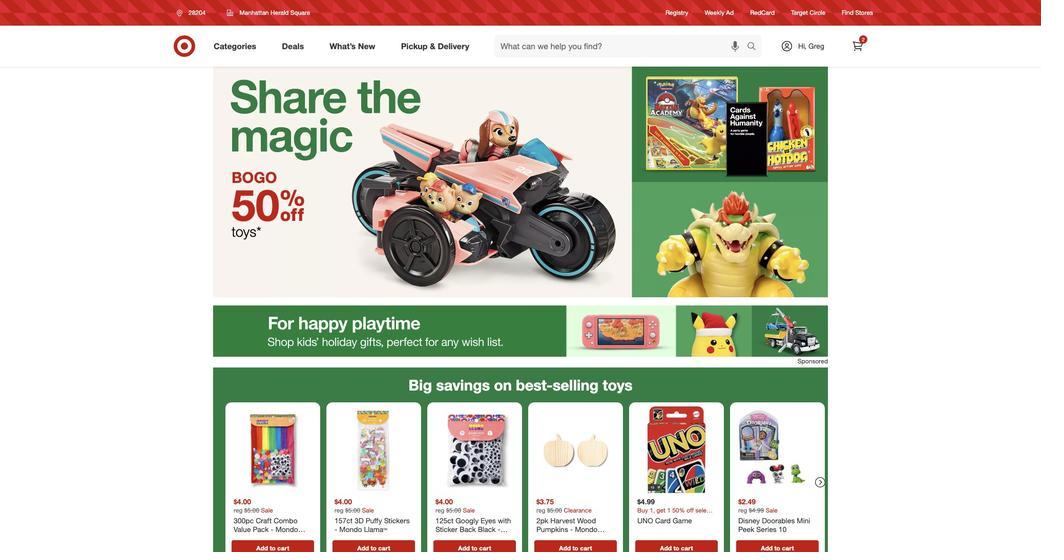 Task type: vqa. For each thing, say whether or not it's contained in the screenshot.


Task type: describe. For each thing, give the bounding box(es) containing it.
add to cart for 125ct googly eyes with sticker back black - mondo llama™
[[458, 544, 491, 552]]

sale for 3d
[[362, 506, 374, 514]]


[[280, 178, 305, 231]]

300pc
[[234, 516, 254, 525]]

add for uno card game
[[660, 544, 672, 552]]

add to cart button for uno card game
[[636, 540, 718, 552]]

craft
[[256, 516, 272, 525]]

add to cart button for disney doorables mini peek series 10
[[737, 540, 819, 552]]

uno
[[638, 516, 654, 525]]

what's new
[[330, 41, 376, 51]]

share the magic image
[[213, 67, 828, 297]]

2pk harvest wood pumpkins - mondo llama™ image
[[533, 407, 619, 493]]

combo
[[274, 516, 298, 525]]

delivery
[[438, 41, 470, 51]]

disney
[[739, 516, 760, 525]]

clearance
[[564, 506, 592, 514]]

add to cart for 157ct 3d puffy stickers - mondo llama™
[[357, 544, 390, 552]]

weekly
[[705, 9, 725, 17]]

stores
[[856, 9, 874, 17]]

&
[[430, 41, 436, 51]]

$4.00 reg $5.00 sale 125ct googly eyes with sticker back black - mondo llama™
[[436, 497, 511, 543]]

add for 125ct googly eyes with sticker back black - mondo llama™
[[458, 544, 470, 552]]

mondo inside $4.00 reg $5.00 sale 300pc craft combo value pack - mondo llama™
[[276, 525, 298, 534]]

$3.75
[[537, 497, 554, 506]]

$4.00 for 157ct 3d puffy stickers - mondo llama™
[[335, 497, 352, 506]]

categories link
[[205, 35, 269, 57]]

$4.00 reg $5.00 sale 157ct 3d puffy stickers - mondo llama™
[[335, 497, 410, 534]]

pumpkins
[[537, 525, 568, 534]]

categories
[[214, 41, 256, 51]]

manhattan herald square button
[[221, 4, 317, 22]]

llama™ inside $4.00 reg $5.00 sale 125ct googly eyes with sticker back black - mondo llama™
[[460, 534, 484, 543]]

2 link
[[847, 35, 869, 57]]

What can we help you find? suggestions appear below search field
[[495, 35, 750, 57]]

herald
[[271, 9, 289, 16]]

find
[[842, 9, 854, 17]]

circle
[[810, 9, 826, 17]]

what's new link
[[321, 35, 388, 57]]

- inside $4.00 reg $5.00 sale 157ct 3d puffy stickers - mondo llama™
[[335, 525, 338, 534]]

uno card game
[[638, 516, 692, 525]]

cart for 125ct googly eyes with sticker back black - mondo llama™
[[479, 544, 491, 552]]

10
[[779, 525, 787, 534]]

sticker
[[436, 525, 458, 534]]

- inside '$3.75 reg $5.00 clearance 2pk harvest wood pumpkins - mondo llama™'
[[570, 525, 573, 534]]

googly
[[456, 516, 479, 525]]

add to cart for disney doorables mini peek series 10
[[761, 544, 794, 552]]

reg for 2pk harvest wood pumpkins - mondo llama™
[[537, 506, 546, 514]]

125ct
[[436, 516, 454, 525]]

eyes
[[481, 516, 496, 525]]

cart for 300pc craft combo value pack - mondo llama™
[[277, 544, 289, 552]]

2
[[862, 36, 865, 43]]

to for disney doorables mini peek series 10
[[775, 544, 781, 552]]

to for uno card game
[[674, 544, 680, 552]]

deals link
[[273, 35, 317, 57]]

3d
[[355, 516, 364, 525]]

greg
[[809, 42, 825, 50]]

mondo inside '$3.75 reg $5.00 clearance 2pk harvest wood pumpkins - mondo llama™'
[[575, 525, 598, 534]]

cart for uno card game
[[681, 544, 693, 552]]

target
[[792, 9, 808, 17]]

$2.49 reg $4.99 sale disney doorables mini peek series 10
[[739, 497, 811, 534]]

$5.00 for harvest
[[547, 506, 562, 514]]

carousel region
[[213, 368, 828, 552]]

28204
[[189, 9, 206, 16]]

best-
[[516, 376, 553, 394]]

50
[[232, 178, 280, 231]]

llama™ inside $4.00 reg $5.00 sale 157ct 3d puffy stickers - mondo llama™
[[364, 525, 387, 534]]

llama™ inside $4.00 reg $5.00 sale 300pc craft combo value pack - mondo llama™
[[234, 534, 257, 543]]

search button
[[743, 35, 767, 59]]

to for 2pk harvest wood pumpkins - mondo llama™
[[573, 544, 579, 552]]

target circle link
[[792, 8, 826, 17]]

doorables
[[762, 516, 795, 525]]

$5.00 for craft
[[244, 506, 259, 514]]

back
[[460, 525, 476, 534]]

reg for disney doorables mini peek series 10
[[739, 506, 748, 514]]

pickup & delivery link
[[392, 35, 482, 57]]

0 horizontal spatial $4.99
[[638, 497, 655, 506]]

with
[[498, 516, 511, 525]]

black
[[478, 525, 496, 534]]

square
[[291, 9, 310, 16]]

pickup & delivery
[[401, 41, 470, 51]]

add for 300pc craft combo value pack - mondo llama™
[[256, 544, 268, 552]]

mondo inside $4.00 reg $5.00 sale 157ct 3d puffy stickers - mondo llama™
[[340, 525, 362, 534]]

reg for 157ct 3d puffy stickers - mondo llama™
[[335, 506, 344, 514]]



Task type: locate. For each thing, give the bounding box(es) containing it.
target circle
[[792, 9, 826, 17]]

4 add to cart from the left
[[559, 544, 592, 552]]

mondo down combo
[[276, 525, 298, 534]]

$4.99 inside $2.49 reg $4.99 sale disney doorables mini peek series 10
[[749, 506, 764, 514]]

sale up craft
[[261, 506, 273, 514]]

$5.00 inside $4.00 reg $5.00 sale 125ct googly eyes with sticker back black - mondo llama™
[[446, 506, 461, 514]]

reg down $2.49
[[739, 506, 748, 514]]

2 horizontal spatial $4.00
[[436, 497, 453, 506]]

- down harvest at the bottom
[[570, 525, 573, 534]]

6 add to cart from the left
[[761, 544, 794, 552]]

cart
[[277, 544, 289, 552], [378, 544, 390, 552], [479, 544, 491, 552], [580, 544, 592, 552], [681, 544, 693, 552], [782, 544, 794, 552]]

cart for 2pk harvest wood pumpkins - mondo llama™
[[580, 544, 592, 552]]

toys
[[603, 376, 633, 394]]

reg for 125ct googly eyes with sticker back black - mondo llama™
[[436, 506, 445, 514]]

add to cart down game
[[660, 544, 693, 552]]

sale up doorables
[[766, 506, 778, 514]]

reg for 300pc craft combo value pack - mondo llama™
[[234, 506, 243, 514]]

weekly ad link
[[705, 8, 734, 17]]

$4.99 up disney
[[749, 506, 764, 514]]

$5.00 for googly
[[446, 506, 461, 514]]

wood
[[578, 516, 596, 525]]

cart down combo
[[277, 544, 289, 552]]

5 cart from the left
[[681, 544, 693, 552]]

$3.75 reg $5.00 clearance 2pk harvest wood pumpkins - mondo llama™
[[537, 497, 598, 543]]

50 
[[232, 178, 305, 231]]

add to cart for 300pc craft combo value pack - mondo llama™
[[256, 544, 289, 552]]

$5.00 up 3d on the bottom left of page
[[345, 506, 360, 514]]

add
[[256, 544, 268, 552], [357, 544, 369, 552], [458, 544, 470, 552], [559, 544, 571, 552], [660, 544, 672, 552], [761, 544, 773, 552]]

sale for doorables
[[766, 506, 778, 514]]

to down back
[[472, 544, 478, 552]]

selling
[[553, 376, 599, 394]]

add for disney doorables mini peek series 10
[[761, 544, 773, 552]]

0 horizontal spatial $4.00
[[234, 497, 251, 506]]

3 to from the left
[[472, 544, 478, 552]]

sale inside $4.00 reg $5.00 sale 300pc craft combo value pack - mondo llama™
[[261, 506, 273, 514]]

3 add to cart button from the left
[[434, 540, 516, 552]]

2 sale from the left
[[362, 506, 374, 514]]

1 add to cart from the left
[[256, 544, 289, 552]]

2 - from the left
[[335, 525, 338, 534]]

find stores
[[842, 9, 874, 17]]

add to cart down 10 on the right bottom of page
[[761, 544, 794, 552]]

125ct googly eyes with sticker back black - mondo llama™ image
[[432, 407, 518, 493]]

1 add to cart button from the left
[[232, 540, 314, 552]]

llama™ down puffy
[[364, 525, 387, 534]]

5 add to cart button from the left
[[636, 540, 718, 552]]

4 cart from the left
[[580, 544, 592, 552]]

advertisement region
[[213, 305, 828, 357]]

to
[[270, 544, 276, 552], [371, 544, 377, 552], [472, 544, 478, 552], [573, 544, 579, 552], [674, 544, 680, 552], [775, 544, 781, 552]]

add to cart for uno card game
[[660, 544, 693, 552]]

1 horizontal spatial $4.99
[[749, 506, 764, 514]]

reg inside $2.49 reg $4.99 sale disney doorables mini peek series 10
[[739, 506, 748, 514]]

to for 157ct 3d puffy stickers - mondo llama™
[[371, 544, 377, 552]]

bogo
[[232, 168, 277, 187]]

3 $5.00 from the left
[[446, 506, 461, 514]]

toys*
[[232, 223, 262, 240]]

$5.00 for 3d
[[345, 506, 360, 514]]

add for 157ct 3d puffy stickers - mondo llama™
[[357, 544, 369, 552]]

add down 'pack'
[[256, 544, 268, 552]]

game
[[673, 516, 692, 525]]

what's
[[330, 41, 356, 51]]

llama™ down value on the left bottom of the page
[[234, 534, 257, 543]]

4 add from the left
[[559, 544, 571, 552]]

2 $4.00 from the left
[[335, 497, 352, 506]]

pickup
[[401, 41, 428, 51]]

3 sale from the left
[[463, 506, 475, 514]]

4 - from the left
[[570, 525, 573, 534]]

peek
[[739, 525, 755, 534]]

uno card game image
[[634, 407, 720, 493]]

cart down puffy
[[378, 544, 390, 552]]

1 reg from the left
[[234, 506, 243, 514]]

cart for disney doorables mini peek series 10
[[782, 544, 794, 552]]

reg up 157ct
[[335, 506, 344, 514]]

reg inside $4.00 reg $5.00 sale 157ct 3d puffy stickers - mondo llama™
[[335, 506, 344, 514]]

deals
[[282, 41, 304, 51]]

3 - from the left
[[498, 525, 501, 534]]

sponsored
[[798, 357, 828, 365]]

-
[[271, 525, 274, 534], [335, 525, 338, 534], [498, 525, 501, 534], [570, 525, 573, 534]]

2 $5.00 from the left
[[345, 506, 360, 514]]

sale inside $4.00 reg $5.00 sale 125ct googly eyes with sticker back black - mondo llama™
[[463, 506, 475, 514]]

add to cart button down the wood
[[535, 540, 617, 552]]

add to cart button down 'pack'
[[232, 540, 314, 552]]

sale up puffy
[[362, 506, 374, 514]]

savings
[[436, 376, 490, 394]]

$4.00 inside $4.00 reg $5.00 sale 157ct 3d puffy stickers - mondo llama™
[[335, 497, 352, 506]]

llama™ down pumpkins
[[537, 534, 560, 543]]

ad
[[727, 9, 734, 17]]

6 to from the left
[[775, 544, 781, 552]]

- down with
[[498, 525, 501, 534]]

3 add to cart from the left
[[458, 544, 491, 552]]

2 to from the left
[[371, 544, 377, 552]]

6 add to cart button from the left
[[737, 540, 819, 552]]

add to cart down puffy
[[357, 544, 390, 552]]

$5.00 inside $4.00 reg $5.00 sale 157ct 3d puffy stickers - mondo llama™
[[345, 506, 360, 514]]

to down game
[[674, 544, 680, 552]]

sale inside $4.00 reg $5.00 sale 157ct 3d puffy stickers - mondo llama™
[[362, 506, 374, 514]]

add to cart down 'pack'
[[256, 544, 289, 552]]

add down pumpkins
[[559, 544, 571, 552]]

6 cart from the left
[[782, 544, 794, 552]]

1 $5.00 from the left
[[244, 506, 259, 514]]

new
[[358, 41, 376, 51]]

add to cart for 2pk harvest wood pumpkins - mondo llama™
[[559, 544, 592, 552]]

registry link
[[666, 8, 689, 17]]

reg up 125ct at left bottom
[[436, 506, 445, 514]]

add to cart button
[[232, 540, 314, 552], [333, 540, 415, 552], [434, 540, 516, 552], [535, 540, 617, 552], [636, 540, 718, 552], [737, 540, 819, 552]]

to down 10 on the right bottom of page
[[775, 544, 781, 552]]

add to cart down back
[[458, 544, 491, 552]]

300pc craft combo value pack - mondo llama™ image
[[230, 407, 316, 493]]

manhattan
[[240, 9, 269, 16]]

$4.00
[[234, 497, 251, 506], [335, 497, 352, 506], [436, 497, 453, 506]]

5 to from the left
[[674, 544, 680, 552]]

2pk
[[537, 516, 549, 525]]

reg inside '$3.75 reg $5.00 clearance 2pk harvest wood pumpkins - mondo llama™'
[[537, 506, 546, 514]]

card
[[656, 516, 671, 525]]

sale for craft
[[261, 506, 273, 514]]

to down '$3.75 reg $5.00 clearance 2pk harvest wood pumpkins - mondo llama™'
[[573, 544, 579, 552]]

llama™
[[364, 525, 387, 534], [234, 534, 257, 543], [460, 534, 484, 543], [537, 534, 560, 543]]

3 $4.00 from the left
[[436, 497, 453, 506]]

1 horizontal spatial $4.00
[[335, 497, 352, 506]]

1 to from the left
[[270, 544, 276, 552]]

to for 125ct googly eyes with sticker back black - mondo llama™
[[472, 544, 478, 552]]

1 cart from the left
[[277, 544, 289, 552]]

2 add to cart from the left
[[357, 544, 390, 552]]

to down puffy
[[371, 544, 377, 552]]

mondo down the wood
[[575, 525, 598, 534]]

$4.99
[[638, 497, 655, 506], [749, 506, 764, 514]]

5 reg from the left
[[739, 506, 748, 514]]

mini
[[797, 516, 811, 525]]

cart down black
[[479, 544, 491, 552]]

1 - from the left
[[271, 525, 274, 534]]

add to cart button for 2pk harvest wood pumpkins - mondo llama™
[[535, 540, 617, 552]]

stickers
[[384, 516, 410, 525]]

big savings on best-selling toys
[[409, 376, 633, 394]]

redcard link
[[751, 8, 775, 17]]

sale for googly
[[463, 506, 475, 514]]

4 $5.00 from the left
[[547, 506, 562, 514]]

reg up 300pc
[[234, 506, 243, 514]]

add to cart button down puffy
[[333, 540, 415, 552]]

$5.00 up 300pc
[[244, 506, 259, 514]]

weekly ad
[[705, 9, 734, 17]]

4 to from the left
[[573, 544, 579, 552]]

$4.99 up the uno
[[638, 497, 655, 506]]

3 cart from the left
[[479, 544, 491, 552]]

mondo inside $4.00 reg $5.00 sale 125ct googly eyes with sticker back black - mondo llama™
[[436, 534, 458, 543]]

series
[[757, 525, 777, 534]]

4 reg from the left
[[537, 506, 546, 514]]

harvest
[[551, 516, 576, 525]]

3 add from the left
[[458, 544, 470, 552]]

$5.00 inside '$3.75 reg $5.00 clearance 2pk harvest wood pumpkins - mondo llama™'
[[547, 506, 562, 514]]

add down series on the right bottom of page
[[761, 544, 773, 552]]

5 add from the left
[[660, 544, 672, 552]]

on
[[494, 376, 512, 394]]

add to cart button for 157ct 3d puffy stickers - mondo llama™
[[333, 540, 415, 552]]

add for 2pk harvest wood pumpkins - mondo llama™
[[559, 544, 571, 552]]

big
[[409, 376, 432, 394]]

- inside $4.00 reg $5.00 sale 125ct googly eyes with sticker back black - mondo llama™
[[498, 525, 501, 534]]

$4.00 reg $5.00 sale 300pc craft combo value pack - mondo llama™
[[234, 497, 298, 543]]

$5.00 inside $4.00 reg $5.00 sale 300pc craft combo value pack - mondo llama™
[[244, 506, 259, 514]]

1 add from the left
[[256, 544, 268, 552]]

hi, greg
[[799, 42, 825, 50]]

2 add from the left
[[357, 544, 369, 552]]

find stores link
[[842, 8, 874, 17]]

- right 'pack'
[[271, 525, 274, 534]]

sale inside $2.49 reg $4.99 sale disney doorables mini peek series 10
[[766, 506, 778, 514]]

- inside $4.00 reg $5.00 sale 300pc craft combo value pack - mondo llama™
[[271, 525, 274, 534]]

add down back
[[458, 544, 470, 552]]

4 add to cart button from the left
[[535, 540, 617, 552]]

4 sale from the left
[[766, 506, 778, 514]]

157ct
[[335, 516, 353, 525]]

$4.00 inside $4.00 reg $5.00 sale 125ct googly eyes with sticker back black - mondo llama™
[[436, 497, 453, 506]]

2 reg from the left
[[335, 506, 344, 514]]

$4.00 inside $4.00 reg $5.00 sale 300pc craft combo value pack - mondo llama™
[[234, 497, 251, 506]]

$4.00 up 125ct at left bottom
[[436, 497, 453, 506]]

2 add to cart button from the left
[[333, 540, 415, 552]]

1 $4.00 from the left
[[234, 497, 251, 506]]

registry
[[666, 9, 689, 17]]

$2.49
[[739, 497, 756, 506]]

redcard
[[751, 9, 775, 17]]

pack
[[253, 525, 269, 534]]

$4.00 up 157ct
[[335, 497, 352, 506]]

puffy
[[366, 516, 382, 525]]

reg down $3.75
[[537, 506, 546, 514]]

reg inside $4.00 reg $5.00 sale 125ct googly eyes with sticker back black - mondo llama™
[[436, 506, 445, 514]]

6 add from the left
[[761, 544, 773, 552]]

value
[[234, 525, 251, 534]]

28204 button
[[170, 4, 217, 22]]

3 reg from the left
[[436, 506, 445, 514]]

reg inside $4.00 reg $5.00 sale 300pc craft combo value pack - mondo llama™
[[234, 506, 243, 514]]

add to cart button down back
[[434, 540, 516, 552]]

157ct 3d puffy stickers - mondo llama™ image
[[331, 407, 417, 493]]

cart down 10 on the right bottom of page
[[782, 544, 794, 552]]

$4.00 for 125ct googly eyes with sticker back black - mondo llama™
[[436, 497, 453, 506]]

add down uno card game
[[660, 544, 672, 552]]

add to cart
[[256, 544, 289, 552], [357, 544, 390, 552], [458, 544, 491, 552], [559, 544, 592, 552], [660, 544, 693, 552], [761, 544, 794, 552]]

$4.00 up 300pc
[[234, 497, 251, 506]]

mondo
[[276, 525, 298, 534], [340, 525, 362, 534], [575, 525, 598, 534], [436, 534, 458, 543]]

add down 3d on the bottom left of page
[[357, 544, 369, 552]]

add to cart button down game
[[636, 540, 718, 552]]

llama™ down back
[[460, 534, 484, 543]]

mondo down sticker at the bottom left
[[436, 534, 458, 543]]

cart down the wood
[[580, 544, 592, 552]]

$5.00 down $3.75
[[547, 506, 562, 514]]

add to cart down '$3.75 reg $5.00 clearance 2pk harvest wood pumpkins - mondo llama™'
[[559, 544, 592, 552]]

sale up googly
[[463, 506, 475, 514]]

llama™ inside '$3.75 reg $5.00 clearance 2pk harvest wood pumpkins - mondo llama™'
[[537, 534, 560, 543]]

$4.00 for 300pc craft combo value pack - mondo llama™
[[234, 497, 251, 506]]

disney doorables mini peek series 10 image
[[735, 407, 821, 493]]

add to cart button for 300pc craft combo value pack - mondo llama™
[[232, 540, 314, 552]]

cart for 157ct 3d puffy stickers - mondo llama™
[[378, 544, 390, 552]]

search
[[743, 42, 767, 52]]

5 add to cart from the left
[[660, 544, 693, 552]]

to down $4.00 reg $5.00 sale 300pc craft combo value pack - mondo llama™
[[270, 544, 276, 552]]

mondo down 157ct
[[340, 525, 362, 534]]

add to cart button for 125ct googly eyes with sticker back black - mondo llama™
[[434, 540, 516, 552]]

hi,
[[799, 42, 807, 50]]

cart down game
[[681, 544, 693, 552]]

to for 300pc craft combo value pack - mondo llama™
[[270, 544, 276, 552]]

$5.00 up 125ct at left bottom
[[446, 506, 461, 514]]

- down 157ct
[[335, 525, 338, 534]]

2 cart from the left
[[378, 544, 390, 552]]

manhattan herald square
[[240, 9, 310, 16]]

reg
[[234, 506, 243, 514], [335, 506, 344, 514], [436, 506, 445, 514], [537, 506, 546, 514], [739, 506, 748, 514]]

add to cart button down 10 on the right bottom of page
[[737, 540, 819, 552]]

sale
[[261, 506, 273, 514], [362, 506, 374, 514], [463, 506, 475, 514], [766, 506, 778, 514]]

1 sale from the left
[[261, 506, 273, 514]]



